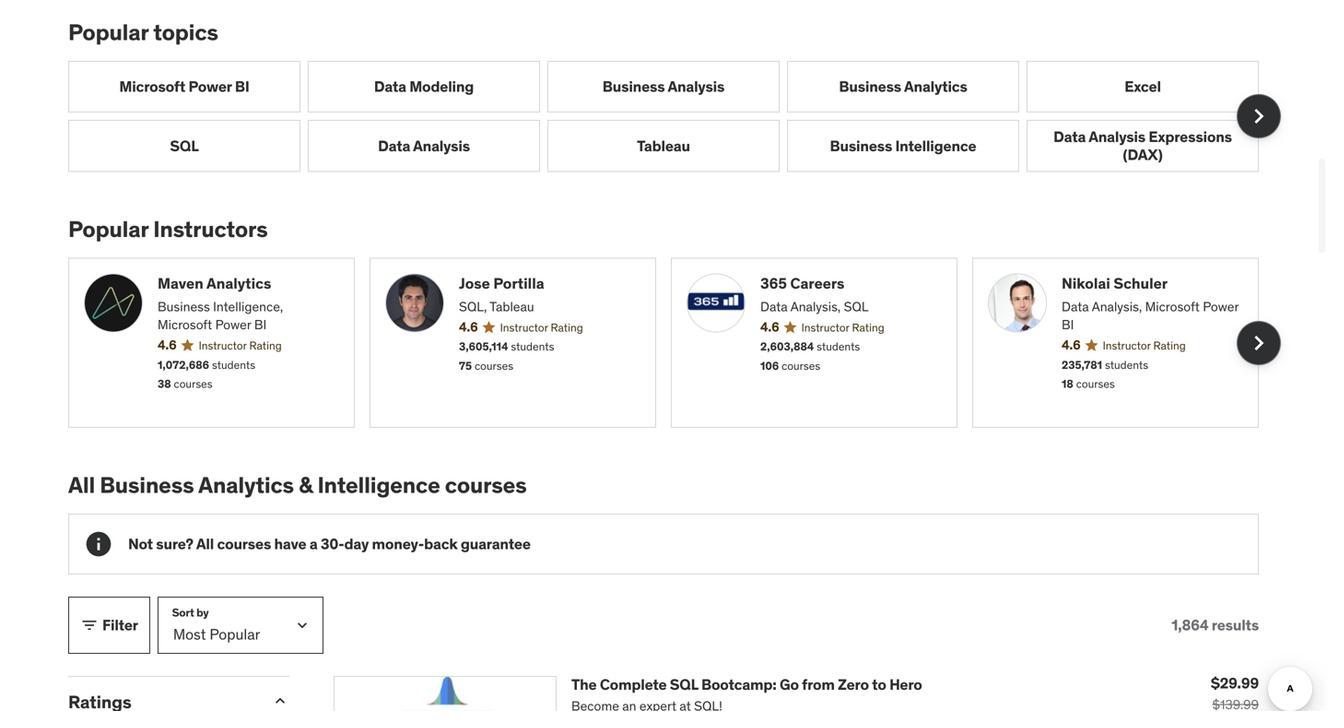 Task type: locate. For each thing, give the bounding box(es) containing it.
nikolai
[[1062, 274, 1111, 293]]

courses for not sure? all courses have a 30-day money-back guarantee
[[217, 534, 271, 553]]

business down business analytics link
[[830, 136, 893, 155]]

2 vertical spatial microsoft
[[158, 316, 212, 333]]

not sure? all courses have a 30-day money-back guarantee
[[128, 534, 531, 553]]

business analysis
[[603, 77, 725, 96]]

results
[[1213, 616, 1260, 634]]

instructor rating down nikolai schuler data analysis, microsoft power bi
[[1103, 338, 1187, 353]]

1 vertical spatial microsoft
[[1146, 298, 1201, 315]]

courses left have
[[217, 534, 271, 553]]

4.6 for maven analytics
[[158, 337, 177, 353]]

data down 365
[[761, 298, 788, 315]]

1,864 results status
[[1172, 616, 1260, 634]]

data inside data analysis expressions (dax)
[[1054, 127, 1087, 146]]

business intelligence link
[[788, 120, 1020, 172]]

bi inside nikolai schuler data analysis, microsoft power bi
[[1062, 316, 1075, 333]]

carousel element containing maven analytics
[[68, 258, 1282, 428]]

4.6 up 1,072,686
[[158, 337, 177, 353]]

sql down microsoft power bi link
[[170, 136, 199, 155]]

business for business intelligence
[[830, 136, 893, 155]]

1 carousel element from the top
[[68, 61, 1282, 172]]

excel
[[1125, 77, 1162, 96]]

0 vertical spatial small image
[[80, 616, 99, 635]]

data modeling
[[374, 77, 474, 96]]

courses down 3,605,114
[[475, 359, 514, 373]]

microsoft up 1,072,686
[[158, 316, 212, 333]]

data for data analysis
[[378, 136, 411, 155]]

maven
[[158, 274, 204, 293]]

analysis,
[[791, 298, 841, 315], [1093, 298, 1143, 315]]

students right 1,072,686
[[212, 358, 256, 372]]

4.6 down sql,
[[459, 318, 478, 335]]

0 horizontal spatial small image
[[80, 616, 99, 635]]

1 horizontal spatial sql
[[670, 675, 699, 694]]

0 vertical spatial intelligence
[[896, 136, 977, 155]]

1 vertical spatial sql
[[844, 298, 869, 315]]

microsoft inside nikolai schuler data analysis, microsoft power bi
[[1146, 298, 1201, 315]]

analytics for maven
[[207, 274, 271, 293]]

0 vertical spatial power
[[189, 77, 232, 96]]

1 horizontal spatial small image
[[271, 692, 290, 710]]

courses for 1,072,686 students 38 courses
[[174, 377, 213, 391]]

2 horizontal spatial analysis
[[1089, 127, 1146, 146]]

courses inside 3,605,114 students 75 courses
[[475, 359, 514, 373]]

data analysis expressions (dax)
[[1054, 127, 1233, 164]]

bi inside maven analytics business intelligence, microsoft power bi
[[254, 316, 267, 333]]

1 vertical spatial analytics
[[207, 274, 271, 293]]

power inside maven analytics business intelligence, microsoft power bi
[[215, 316, 251, 333]]

money-
[[372, 534, 424, 553]]

0 vertical spatial all
[[68, 471, 95, 499]]

business
[[603, 77, 665, 96], [840, 77, 902, 96], [830, 136, 893, 155], [158, 298, 210, 315], [100, 471, 194, 499]]

intelligence down business analytics link
[[896, 136, 977, 155]]

data left 'modeling'
[[374, 77, 407, 96]]

business up 'business intelligence' on the top right
[[840, 77, 902, 96]]

microsoft power bi link
[[68, 61, 301, 113]]

instructor
[[500, 320, 548, 335], [802, 320, 850, 335], [199, 338, 247, 353], [1103, 338, 1151, 353]]

students inside 3,605,114 students 75 courses
[[511, 340, 555, 354]]

students inside 235,781 students 18 courses
[[1106, 358, 1149, 372]]

sql right complete
[[670, 675, 699, 694]]

courses down 2,603,884
[[782, 359, 821, 373]]

tableau down portilla
[[490, 298, 535, 315]]

analysis, down schuler
[[1093, 298, 1143, 315]]

power down topics
[[189, 77, 232, 96]]

power down nikolai schuler "link"
[[1204, 298, 1240, 315]]

modeling
[[410, 77, 474, 96]]

students for schuler
[[1106, 358, 1149, 372]]

business up tableau link
[[603, 77, 665, 96]]

business analytics link
[[788, 61, 1020, 113]]

3,605,114
[[459, 340, 509, 354]]

popular
[[68, 18, 149, 46], [68, 215, 149, 243]]

carousel element for popular topics
[[68, 61, 1282, 172]]

data
[[374, 77, 407, 96], [1054, 127, 1087, 146], [378, 136, 411, 155], [761, 298, 788, 315], [1062, 298, 1090, 315]]

jose
[[459, 274, 490, 293]]

rating down jose portilla link
[[551, 320, 584, 335]]

0 vertical spatial popular
[[68, 18, 149, 46]]

2 horizontal spatial bi
[[1062, 316, 1075, 333]]

bi down intelligence,
[[254, 316, 267, 333]]

business for business analysis
[[603, 77, 665, 96]]

courses down 235,781
[[1077, 377, 1116, 391]]

microsoft for nikolai schuler
[[1146, 298, 1201, 315]]

tableau
[[637, 136, 691, 155], [490, 298, 535, 315]]

0 horizontal spatial intelligence
[[318, 471, 440, 499]]

the
[[572, 675, 597, 694]]

students right 2,603,884
[[817, 340, 861, 354]]

business intelligence
[[830, 136, 977, 155]]

students for careers
[[817, 340, 861, 354]]

courses
[[475, 359, 514, 373], [782, 359, 821, 373], [174, 377, 213, 391], [1077, 377, 1116, 391], [445, 471, 527, 499], [217, 534, 271, 553]]

1 horizontal spatial bi
[[254, 316, 267, 333]]

courses up 'guarantee'
[[445, 471, 527, 499]]

analysis
[[668, 77, 725, 96], [1089, 127, 1146, 146], [413, 136, 470, 155]]

1 horizontal spatial analysis,
[[1093, 298, 1143, 315]]

microsoft
[[119, 77, 185, 96], [1146, 298, 1201, 315], [158, 316, 212, 333]]

sql
[[170, 136, 199, 155], [844, 298, 869, 315], [670, 675, 699, 694]]

instructors
[[153, 215, 268, 243]]

carousel element
[[68, 61, 1282, 172], [68, 258, 1282, 428]]

1 vertical spatial popular
[[68, 215, 149, 243]]

tableau down the business analysis link
[[637, 136, 691, 155]]

2 carousel element from the top
[[68, 258, 1282, 428]]

instructor for careers
[[802, 320, 850, 335]]

1 analysis, from the left
[[791, 298, 841, 315]]

microsoft inside maven analytics business intelligence, microsoft power bi
[[158, 316, 212, 333]]

bi up sql link
[[235, 77, 250, 96]]

instructor rating up 2,603,884 students 106 courses
[[802, 320, 885, 335]]

jose portilla link
[[459, 273, 641, 294]]

business for business analytics
[[840, 77, 902, 96]]

schuler
[[1114, 274, 1169, 293]]

analysis for data analysis expressions (dax)
[[1089, 127, 1146, 146]]

1 vertical spatial power
[[1204, 298, 1240, 315]]

rating down intelligence,
[[249, 338, 282, 353]]

bi up 235,781
[[1062, 316, 1075, 333]]

expressions
[[1149, 127, 1233, 146]]

2 analysis, from the left
[[1093, 298, 1143, 315]]

analysis down 'modeling'
[[413, 136, 470, 155]]

analytics
[[905, 77, 968, 96], [207, 274, 271, 293], [198, 471, 294, 499]]

analysis inside 'data analysis' link
[[413, 136, 470, 155]]

analytics up intelligence,
[[207, 274, 271, 293]]

the complete sql bootcamp: go from zero to hero link
[[572, 675, 923, 694]]

analysis, for careers
[[791, 298, 841, 315]]

bi
[[235, 77, 250, 96], [254, 316, 267, 333], [1062, 316, 1075, 333]]

0 vertical spatial analytics
[[905, 77, 968, 96]]

courses for 3,605,114 students 75 courses
[[475, 359, 514, 373]]

guarantee
[[461, 534, 531, 553]]

all
[[68, 471, 95, 499], [196, 534, 214, 553]]

0 horizontal spatial analysis
[[413, 136, 470, 155]]

instructor up 3,605,114 students 75 courses
[[500, 320, 548, 335]]

2 vertical spatial power
[[215, 316, 251, 333]]

analysis, down careers
[[791, 298, 841, 315]]

students right 3,605,114
[[511, 340, 555, 354]]

data down 'nikolai'
[[1062, 298, 1090, 315]]

intelligence up money-
[[318, 471, 440, 499]]

0 horizontal spatial analysis,
[[791, 298, 841, 315]]

0 horizontal spatial all
[[68, 471, 95, 499]]

business up not
[[100, 471, 194, 499]]

2 horizontal spatial sql
[[844, 298, 869, 315]]

day
[[344, 534, 369, 553]]

1 horizontal spatial intelligence
[[896, 136, 977, 155]]

courses inside 2,603,884 students 106 courses
[[782, 359, 821, 373]]

courses inside 235,781 students 18 courses
[[1077, 377, 1116, 391]]

popular for popular instructors
[[68, 215, 149, 243]]

instructor rating down intelligence,
[[199, 338, 282, 353]]

4.6 up 2,603,884
[[761, 318, 780, 335]]

rating down nikolai schuler data analysis, microsoft power bi
[[1154, 338, 1187, 353]]

data down data modeling link
[[378, 136, 411, 155]]

data inside nikolai schuler data analysis, microsoft power bi
[[1062, 298, 1090, 315]]

analysis, inside 365 careers data analysis, sql
[[791, 298, 841, 315]]

power down intelligence,
[[215, 316, 251, 333]]

0 horizontal spatial sql
[[170, 136, 199, 155]]

sql inside 365 careers data analysis, sql
[[844, 298, 869, 315]]

business down maven
[[158, 298, 210, 315]]

1,072,686 students 38 courses
[[158, 358, 256, 391]]

1 vertical spatial carousel element
[[68, 258, 1282, 428]]

students inside 2,603,884 students 106 courses
[[817, 340, 861, 354]]

microsoft down nikolai schuler "link"
[[1146, 298, 1201, 315]]

courses down 1,072,686
[[174, 377, 213, 391]]

students right 235,781
[[1106, 358, 1149, 372]]

rating down 365 careers link
[[853, 320, 885, 335]]

analysis down excel link
[[1089, 127, 1146, 146]]

instructor rating down jose portilla link
[[500, 320, 584, 335]]

instructor for analytics
[[199, 338, 247, 353]]

data modeling link
[[308, 61, 540, 113]]

popular topics
[[68, 18, 218, 46]]

microsoft for maven analytics
[[158, 316, 212, 333]]

analysis inside data analysis expressions (dax)
[[1089, 127, 1146, 146]]

bi for maven analytics
[[254, 316, 267, 333]]

4.6 up 235,781
[[1062, 337, 1081, 353]]

hero
[[890, 675, 923, 694]]

all business analytics & intelligence courses
[[68, 471, 527, 499]]

data left (dax)
[[1054, 127, 1087, 146]]

data for data analysis expressions (dax)
[[1054, 127, 1087, 146]]

to
[[873, 675, 887, 694]]

235,781 students 18 courses
[[1062, 358, 1149, 391]]

rating for careers
[[853, 320, 885, 335]]

small image
[[80, 616, 99, 635], [271, 692, 290, 710]]

instructor up 235,781 students 18 courses
[[1103, 338, 1151, 353]]

analytics for business
[[905, 77, 968, 96]]

power
[[189, 77, 232, 96], [1204, 298, 1240, 315], [215, 316, 251, 333]]

sure?
[[156, 534, 194, 553]]

1 popular from the top
[[68, 18, 149, 46]]

0 vertical spatial sql
[[170, 136, 199, 155]]

analytics up 'business intelligence' on the top right
[[905, 77, 968, 96]]

analysis, for schuler
[[1093, 298, 1143, 315]]

instructor for portilla
[[500, 320, 548, 335]]

1 horizontal spatial all
[[196, 534, 214, 553]]

0 horizontal spatial tableau
[[490, 298, 535, 315]]

courses inside the 1,072,686 students 38 courses
[[174, 377, 213, 391]]

sql link
[[68, 120, 301, 172]]

power inside nikolai schuler data analysis, microsoft power bi
[[1204, 298, 1240, 315]]

4.6
[[459, 318, 478, 335], [761, 318, 780, 335], [158, 337, 177, 353], [1062, 337, 1081, 353]]

instructor up 2,603,884 students 106 courses
[[802, 320, 850, 335]]

rating
[[551, 320, 584, 335], [853, 320, 885, 335], [249, 338, 282, 353], [1154, 338, 1187, 353]]

0 vertical spatial tableau
[[637, 136, 691, 155]]

business inside maven analytics business intelligence, microsoft power bi
[[158, 298, 210, 315]]

analysis, inside nikolai schuler data analysis, microsoft power bi
[[1093, 298, 1143, 315]]

students
[[511, 340, 555, 354], [817, 340, 861, 354], [212, 358, 256, 372], [1106, 358, 1149, 372]]

carousel element containing microsoft power bi
[[68, 61, 1282, 172]]

intelligence
[[896, 136, 977, 155], [318, 471, 440, 499]]

2 popular from the top
[[68, 215, 149, 243]]

analytics left &
[[198, 471, 294, 499]]

tableau link
[[548, 120, 780, 172]]

rating for portilla
[[551, 320, 584, 335]]

2 vertical spatial analytics
[[198, 471, 294, 499]]

analysis for business analysis
[[668, 77, 725, 96]]

students for portilla
[[511, 340, 555, 354]]

0 vertical spatial carousel element
[[68, 61, 1282, 172]]

sql down 365 careers link
[[844, 298, 869, 315]]

nikolai schuler data analysis, microsoft power bi
[[1062, 274, 1240, 333]]

instructor for schuler
[[1103, 338, 1151, 353]]

235,781
[[1062, 358, 1103, 372]]

instructor up the 1,072,686 students 38 courses
[[199, 338, 247, 353]]

analysis inside the business analysis link
[[668, 77, 725, 96]]

365 careers data analysis, sql
[[761, 274, 869, 315]]

analytics inside maven analytics business intelligence, microsoft power bi
[[207, 274, 271, 293]]

students inside the 1,072,686 students 38 courses
[[212, 358, 256, 372]]

1 horizontal spatial analysis
[[668, 77, 725, 96]]

microsoft down popular topics
[[119, 77, 185, 96]]

instructor rating
[[500, 320, 584, 335], [802, 320, 885, 335], [199, 338, 282, 353], [1103, 338, 1187, 353]]

analysis up tableau link
[[668, 77, 725, 96]]

1 vertical spatial tableau
[[490, 298, 535, 315]]



Task type: vqa. For each thing, say whether or not it's contained in the screenshot.
Experience
no



Task type: describe. For each thing, give the bounding box(es) containing it.
3,605,114 students 75 courses
[[459, 340, 555, 373]]

2,603,884 students 106 courses
[[761, 340, 861, 373]]

365 careers link
[[761, 273, 943, 294]]

small image inside the filter button
[[80, 616, 99, 635]]

75
[[459, 359, 472, 373]]

18
[[1062, 377, 1074, 391]]

popular for popular topics
[[68, 18, 149, 46]]

1,864
[[1172, 616, 1209, 634]]

rating for analytics
[[249, 338, 282, 353]]

4.6 for nikolai schuler
[[1062, 337, 1081, 353]]

4.6 for jose portilla
[[459, 318, 478, 335]]

power for maven analytics
[[215, 316, 251, 333]]

1,864 results
[[1172, 616, 1260, 634]]

business analytics
[[840, 77, 968, 96]]

106
[[761, 359, 780, 373]]

power for nikolai schuler
[[1204, 298, 1240, 315]]

nikolai schuler link
[[1062, 273, 1244, 294]]

go
[[780, 675, 799, 694]]

popular instructors
[[68, 215, 268, 243]]

next image
[[1245, 102, 1275, 131]]

carousel element for popular instructors
[[68, 258, 1282, 428]]

filter button
[[68, 597, 150, 654]]

instructor rating for schuler
[[1103, 338, 1187, 353]]

(dax)
[[1124, 145, 1163, 164]]

filter
[[102, 616, 138, 634]]

maven analytics business intelligence, microsoft power bi
[[158, 274, 283, 333]]

portilla
[[494, 274, 545, 293]]

0 vertical spatial microsoft
[[119, 77, 185, 96]]

courses for 235,781 students 18 courses
[[1077, 377, 1116, 391]]

30-
[[321, 534, 344, 553]]

bootcamp:
[[702, 675, 777, 694]]

from
[[802, 675, 835, 694]]

data inside 365 careers data analysis, sql
[[761, 298, 788, 315]]

students for analytics
[[212, 358, 256, 372]]

instructor rating for portilla
[[500, 320, 584, 335]]

jose portilla sql, tableau
[[459, 274, 545, 315]]

data for data modeling
[[374, 77, 407, 96]]

$29.99
[[1212, 674, 1260, 693]]

zero
[[838, 675, 869, 694]]

data analysis
[[378, 136, 470, 155]]

2 vertical spatial sql
[[670, 675, 699, 694]]

1,072,686
[[158, 358, 209, 372]]

bi for nikolai schuler
[[1062, 316, 1075, 333]]

have
[[274, 534, 307, 553]]

popular instructors element
[[68, 215, 1282, 428]]

2,603,884
[[761, 340, 815, 354]]

the complete sql bootcamp: go from zero to hero
[[572, 675, 923, 694]]

365
[[761, 274, 787, 293]]

rating for schuler
[[1154, 338, 1187, 353]]

intelligence,
[[213, 298, 283, 315]]

tableau inside jose portilla sql, tableau
[[490, 298, 535, 315]]

not
[[128, 534, 153, 553]]

complete
[[600, 675, 667, 694]]

instructor rating for analytics
[[199, 338, 282, 353]]

38
[[158, 377, 171, 391]]

topics
[[153, 18, 218, 46]]

careers
[[791, 274, 845, 293]]

0 horizontal spatial bi
[[235, 77, 250, 96]]

&
[[299, 471, 313, 499]]

4.6 for 365 careers
[[761, 318, 780, 335]]

business analysis link
[[548, 61, 780, 113]]

1 vertical spatial all
[[196, 534, 214, 553]]

courses for 2,603,884 students 106 courses
[[782, 359, 821, 373]]

sql,
[[459, 298, 487, 315]]

excel link
[[1027, 61, 1260, 113]]

maven analytics link
[[158, 273, 339, 294]]

instructor rating for careers
[[802, 320, 885, 335]]

back
[[424, 534, 458, 553]]

1 vertical spatial small image
[[271, 692, 290, 710]]

data analysis link
[[308, 120, 540, 172]]

a
[[310, 534, 318, 553]]

next image
[[1245, 328, 1275, 358]]

microsoft power bi
[[119, 77, 250, 96]]

analysis for data analysis
[[413, 136, 470, 155]]

data analysis expressions (dax) link
[[1027, 120, 1260, 172]]

intelligence inside business intelligence link
[[896, 136, 977, 155]]

1 vertical spatial intelligence
[[318, 471, 440, 499]]

1 horizontal spatial tableau
[[637, 136, 691, 155]]



